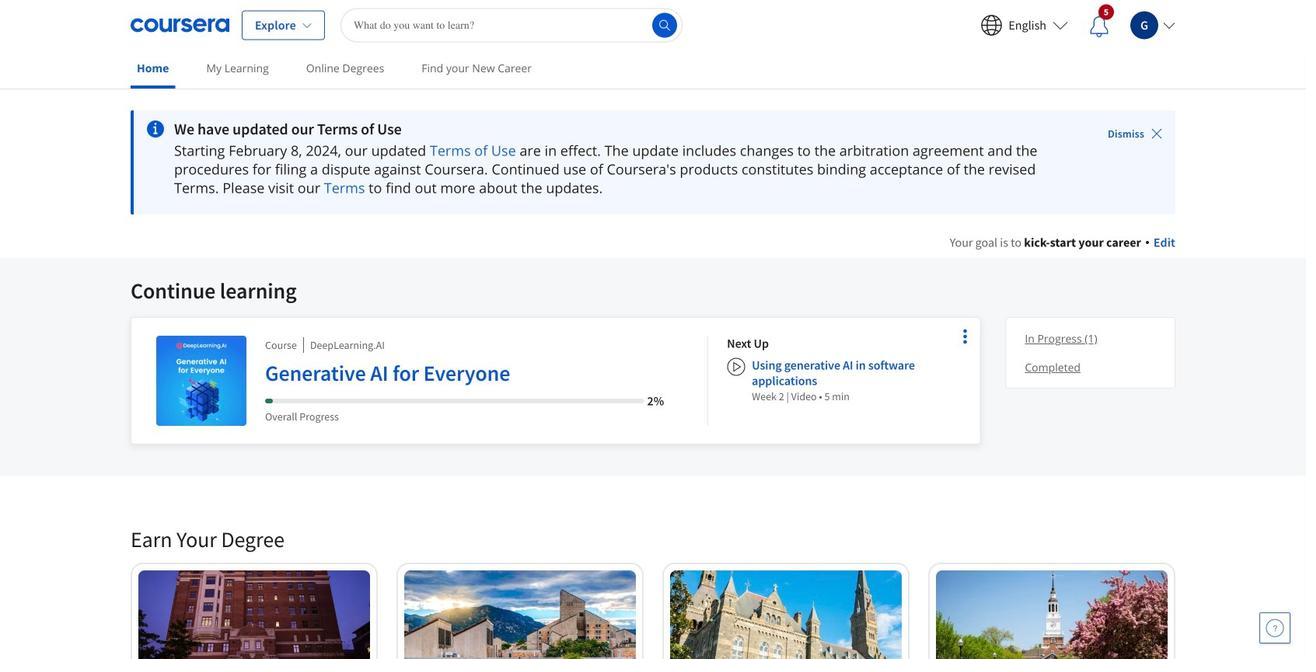 Task type: locate. For each thing, give the bounding box(es) containing it.
What do you want to learn? text field
[[340, 8, 683, 42]]

help center image
[[1266, 619, 1285, 638]]

main content
[[0, 91, 1306, 659]]

generative ai for everyone image
[[156, 336, 246, 426]]

None search field
[[340, 8, 683, 42]]



Task type: vqa. For each thing, say whether or not it's contained in the screenshot.
What do you want to learn? text field
yes



Task type: describe. For each thing, give the bounding box(es) containing it.
coursera image
[[131, 13, 229, 38]]

earn your degree collection element
[[121, 501, 1185, 659]]

more option for generative ai for everyone image
[[954, 326, 976, 348]]

information: we have updated our terms of use element
[[174, 120, 1065, 138]]



